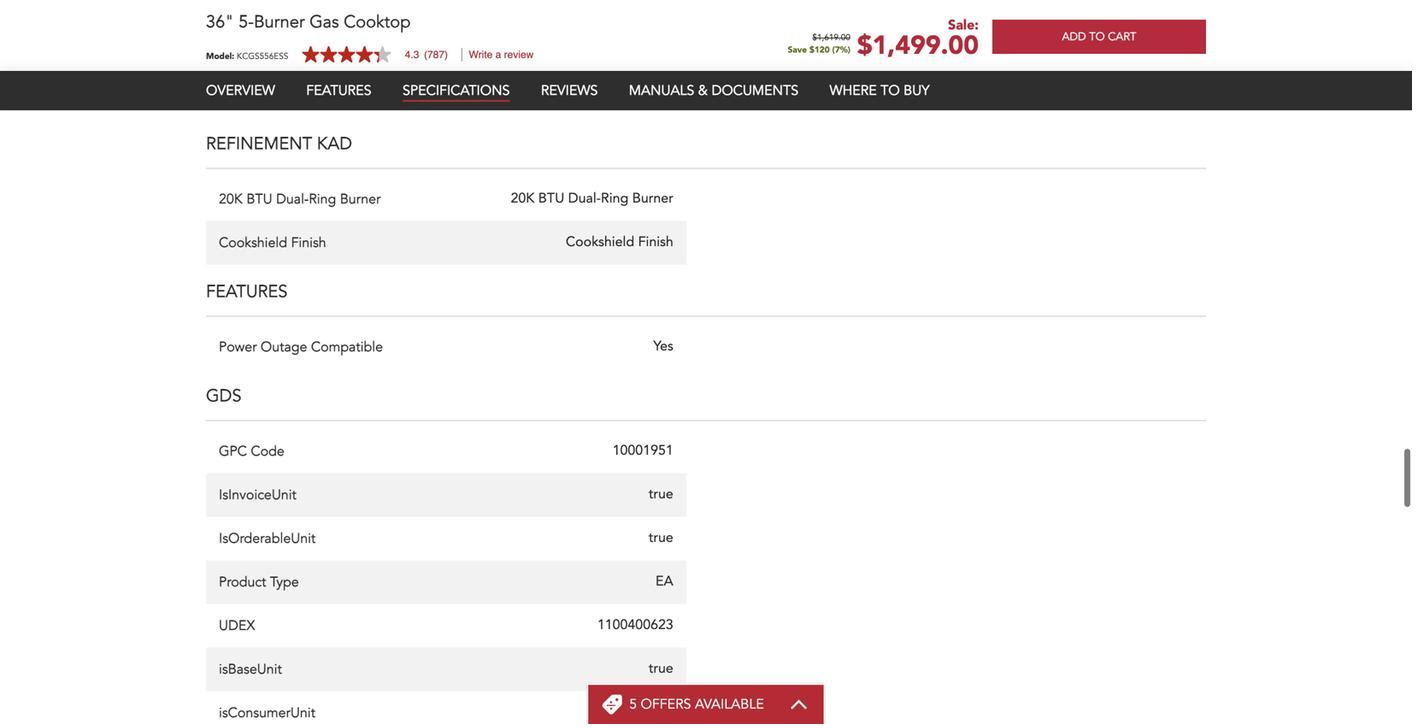 Task type: locate. For each thing, give the bounding box(es) containing it.
write a review button
[[469, 49, 534, 61]]

isbaseunit
[[219, 660, 282, 679]]

manuals
[[629, 81, 694, 100]]

cooktop
[[344, 10, 411, 34]]

0 vertical spatial features
[[306, 81, 371, 100]]

&
[[698, 81, 708, 100]]

finish,
[[601, 70, 640, 84]]

true up offers
[[649, 663, 673, 676]]

0 vertical spatial burner,
[[630, 34, 673, 48]]

gpc code
[[219, 442, 284, 461]]

true
[[649, 488, 673, 502], [649, 532, 673, 545], [649, 663, 673, 676], [649, 706, 673, 720]]

0 horizontal spatial finish
[[291, 233, 326, 252]]

sale: $1,499.00
[[857, 16, 979, 63]]

5
[[629, 695, 637, 714]]

heading containing 5
[[629, 695, 764, 714]]

manuals & documents
[[629, 81, 799, 100]]

20k btu dual-ring burner
[[219, 190, 381, 209], [511, 192, 673, 206]]

product
[[219, 573, 266, 592]]

ring
[[598, 34, 626, 48], [309, 190, 336, 209], [601, 192, 629, 206]]

features up the kad
[[306, 81, 371, 100]]

add to cart button
[[992, 20, 1206, 54]]

model:
[[206, 50, 234, 62]]

offers
[[641, 695, 691, 714]]

$120
[[810, 44, 830, 56]]

heading
[[629, 695, 764, 714]]

burner
[[254, 10, 305, 34], [340, 190, 381, 209], [632, 192, 673, 206]]

write a review
[[469, 49, 534, 61]]

features
[[306, 81, 371, 100], [206, 280, 288, 303]]

true for isconsumerunit
[[649, 706, 673, 720]]

0 horizontal spatial features
[[206, 280, 288, 303]]

burner,
[[630, 34, 673, 48], [630, 52, 673, 66]]

4 true from the top
[[649, 706, 673, 720]]

to
[[881, 81, 900, 100]]

2 burner, from the top
[[630, 52, 673, 66]]

reviews link
[[541, 81, 598, 100]]

btu inside the 20k btu dual-ring burner, even-heat melt burner, cookshield finish, ada compliant
[[536, 34, 562, 48]]

true up ea
[[649, 532, 673, 545]]

isinvoiceunit
[[219, 486, 296, 504]]

features up power
[[206, 280, 288, 303]]

dual-
[[566, 34, 598, 48], [276, 190, 309, 209], [568, 192, 601, 206]]

cookshield finish
[[219, 233, 326, 252], [566, 236, 673, 250]]

review
[[504, 49, 534, 61]]

2 true from the top
[[649, 532, 673, 545]]

chevron icon image
[[790, 699, 808, 709]]

1 vertical spatial burner,
[[630, 52, 673, 66]]

btu
[[536, 34, 562, 48], [246, 190, 272, 209], [538, 192, 564, 206]]

20k
[[508, 34, 532, 48], [219, 190, 243, 209], [511, 192, 535, 206]]

save
[[788, 44, 807, 56]]

cookshield
[[529, 70, 597, 84], [219, 233, 287, 252], [566, 236, 634, 250]]

kcgs556ess
[[237, 50, 288, 62]]

compliant
[[610, 88, 673, 102]]

kad
[[317, 132, 352, 156]]

cookshield inside the 20k btu dual-ring burner, even-heat melt burner, cookshield finish, ada compliant
[[529, 70, 597, 84]]

udex
[[219, 616, 255, 635]]

1 horizontal spatial 20k btu dual-ring burner
[[511, 192, 673, 206]]

to
[[1089, 29, 1105, 44]]

ring inside the 20k btu dual-ring burner, even-heat melt burner, cookshield finish, ada compliant
[[598, 34, 626, 48]]

where to buy
[[830, 81, 930, 100]]

overview link
[[206, 81, 275, 100]]

1 true from the top
[[649, 488, 673, 502]]

add
[[1062, 29, 1086, 44]]

1 horizontal spatial cookshield finish
[[566, 236, 673, 250]]

(7%)
[[832, 44, 850, 56]]

promo tag image
[[602, 694, 622, 715]]

3 true from the top
[[649, 663, 673, 676]]

5-
[[239, 10, 254, 34]]

4.3
[[405, 49, 419, 61]]

true for isinvoiceunit
[[649, 488, 673, 502]]

true down 10001951
[[649, 488, 673, 502]]

true right '5'
[[649, 706, 673, 720]]

available
[[695, 695, 764, 714]]

compatible
[[311, 338, 383, 356]]

20k inside the 20k btu dual-ring burner, even-heat melt burner, cookshield finish, ada compliant
[[508, 34, 532, 48]]

1 horizontal spatial features
[[306, 81, 371, 100]]

36" 5-burner gas cooktop
[[206, 10, 411, 34]]

finish
[[291, 233, 326, 252], [638, 236, 673, 250]]



Task type: vqa. For each thing, say whether or not it's contained in the screenshot.


Task type: describe. For each thing, give the bounding box(es) containing it.
0 horizontal spatial 20k btu dual-ring burner
[[219, 190, 381, 209]]

4.3 (787)
[[405, 49, 448, 61]]

gpc
[[219, 442, 247, 461]]

documents
[[712, 81, 799, 100]]

gas
[[310, 10, 339, 34]]

buy
[[904, 81, 930, 100]]

ada
[[644, 70, 673, 84]]

power outage compatible
[[219, 338, 383, 356]]

20k btu dual-ring burner, even-heat melt burner, cookshield finish, ada compliant
[[508, 34, 673, 102]]

power
[[219, 338, 257, 356]]

ea
[[656, 575, 673, 589]]

gds
[[206, 384, 241, 408]]

features link
[[306, 81, 371, 100]]

36"
[[206, 10, 234, 34]]

refinement kad
[[206, 132, 352, 156]]

reviews
[[541, 81, 598, 100]]

5 offers available
[[629, 695, 764, 714]]

melt
[[598, 52, 626, 66]]

outage
[[261, 338, 307, 356]]

$1,499.00
[[857, 28, 979, 63]]

refinement
[[206, 132, 312, 156]]

heat
[[565, 52, 594, 66]]

code
[[251, 442, 284, 461]]

where to buy link
[[830, 81, 930, 100]]

1 horizontal spatial burner
[[340, 190, 381, 209]]

true for isorderableunit
[[649, 532, 673, 545]]

specifications link
[[403, 81, 510, 102]]

$1,619.00 save $120 (7%)
[[788, 34, 850, 56]]

model: kcgs556ess
[[206, 50, 288, 62]]

1 horizontal spatial finish
[[638, 236, 673, 250]]

isorderableunit
[[219, 529, 316, 548]]

1100400623
[[597, 619, 673, 633]]

1 burner, from the top
[[630, 34, 673, 48]]

even-
[[530, 52, 565, 66]]

0 horizontal spatial burner
[[254, 10, 305, 34]]

dual- inside the 20k btu dual-ring burner, even-heat melt burner, cookshield finish, ada compliant
[[566, 34, 598, 48]]

manuals & documents link
[[629, 81, 799, 100]]

cart
[[1108, 29, 1136, 44]]

isconsumerunit
[[219, 704, 315, 722]]

overview
[[206, 81, 275, 100]]

yes
[[653, 340, 673, 354]]

$1,619.00
[[812, 34, 850, 42]]

product type
[[219, 573, 299, 592]]

sale:
[[948, 16, 979, 35]]

write
[[469, 49, 493, 61]]

specifications
[[403, 81, 510, 100]]

true for isbaseunit
[[649, 663, 673, 676]]

2 horizontal spatial burner
[[632, 192, 673, 206]]

add to cart
[[1062, 29, 1136, 44]]

where
[[830, 81, 877, 100]]

1 vertical spatial features
[[206, 280, 288, 303]]

a
[[495, 49, 501, 61]]

0 horizontal spatial cookshield finish
[[219, 233, 326, 252]]

10001951
[[613, 445, 673, 458]]

(787)
[[424, 49, 448, 61]]

type
[[270, 573, 299, 592]]



